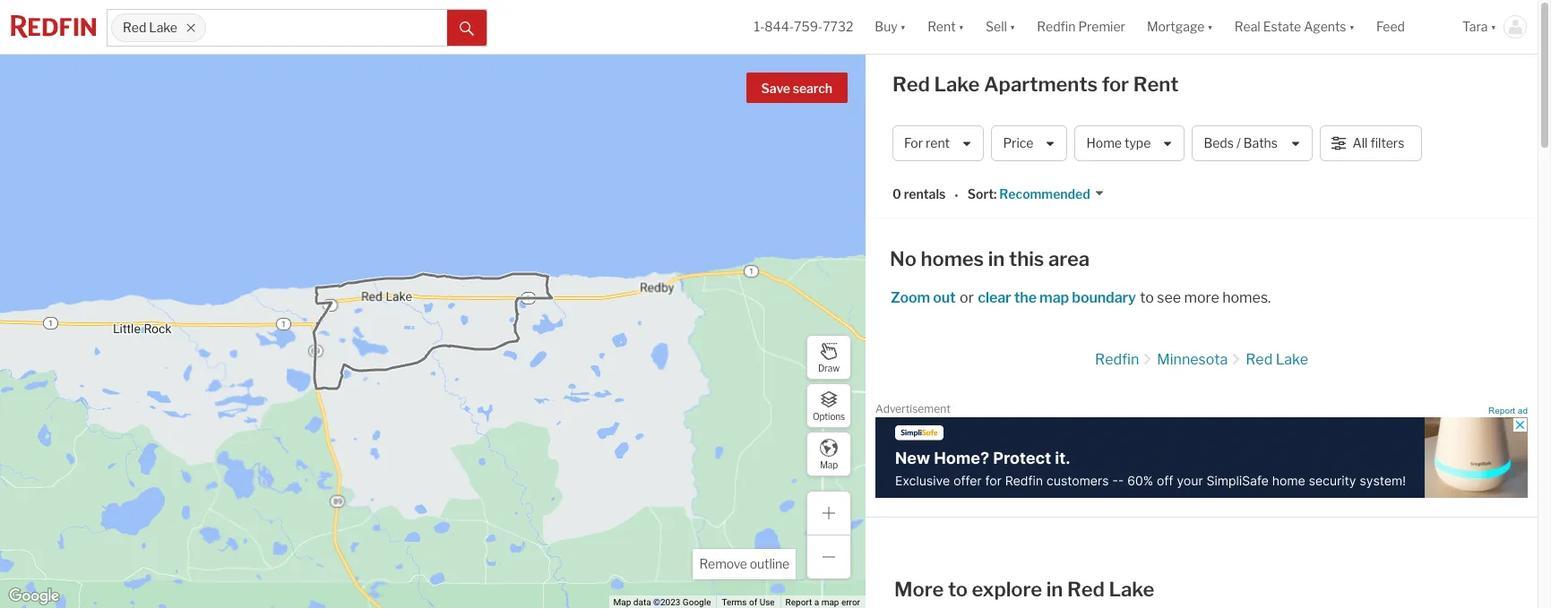 Task type: locate. For each thing, give the bounding box(es) containing it.
map
[[1040, 289, 1069, 307], [821, 598, 839, 608]]

lake
[[149, 20, 177, 35], [934, 73, 980, 96], [1276, 351, 1308, 368], [1109, 578, 1155, 601]]

0 horizontal spatial in
[[988, 247, 1005, 271]]

recommended
[[1000, 187, 1090, 202]]

zoom out or clear the map boundary to see more homes.
[[891, 289, 1271, 307]]

to right more at the bottom
[[948, 578, 968, 601]]

sell ▾ button
[[975, 0, 1026, 54]]

beds / baths
[[1204, 136, 1278, 151]]

•
[[955, 188, 959, 203]]

no
[[890, 247, 917, 271]]

redfin
[[1037, 19, 1076, 34], [1095, 351, 1139, 368]]

in left the this
[[988, 247, 1005, 271]]

price
[[1003, 136, 1034, 151]]

in
[[988, 247, 1005, 271], [1046, 578, 1063, 601]]

4 ▾ from the left
[[1207, 19, 1213, 34]]

homes
[[921, 247, 984, 271]]

minnesota link
[[1157, 351, 1228, 368]]

▾ right tara
[[1491, 19, 1497, 34]]

map left data
[[614, 598, 631, 608]]

▾ right buy
[[900, 19, 906, 34]]

0 vertical spatial in
[[988, 247, 1005, 271]]

sort :
[[968, 187, 997, 202]]

▾ left sell
[[959, 19, 964, 34]]

apartments
[[984, 73, 1098, 96]]

1 horizontal spatial red lake
[[1246, 351, 1308, 368]]

map right a
[[821, 598, 839, 608]]

ad
[[1518, 406, 1528, 416]]

terms of use link
[[722, 598, 775, 608]]

redfin down boundary
[[1095, 351, 1139, 368]]

1 horizontal spatial map
[[1040, 289, 1069, 307]]

report inside button
[[1489, 406, 1516, 416]]

0 vertical spatial rent
[[928, 19, 956, 34]]

3 ▾ from the left
[[1010, 19, 1016, 34]]

map right the on the right of the page
[[1040, 289, 1069, 307]]

tara ▾
[[1463, 19, 1497, 34]]

1 horizontal spatial rent
[[1133, 73, 1179, 96]]

red lake left the remove red lake icon
[[123, 20, 177, 35]]

home type
[[1087, 136, 1151, 151]]

0 horizontal spatial map
[[614, 598, 631, 608]]

1 vertical spatial map
[[821, 598, 839, 608]]

real
[[1235, 19, 1261, 34]]

map for map data ©2023 google
[[614, 598, 631, 608]]

mortgage ▾
[[1147, 19, 1213, 34]]

1 horizontal spatial map
[[820, 459, 838, 470]]

▾ right agents at top
[[1349, 19, 1355, 34]]

0 vertical spatial report
[[1489, 406, 1516, 416]]

0 horizontal spatial report
[[786, 598, 812, 608]]

explore
[[972, 578, 1042, 601]]

map button
[[807, 432, 851, 477]]

rent right buy ▾
[[928, 19, 956, 34]]

beds
[[1204, 136, 1234, 151]]

1 horizontal spatial report
[[1489, 406, 1516, 416]]

1 horizontal spatial in
[[1046, 578, 1063, 601]]

1 vertical spatial report
[[786, 598, 812, 608]]

advertisement
[[876, 402, 951, 416]]

search
[[793, 81, 833, 96]]

google image
[[4, 585, 64, 609]]

error
[[841, 598, 860, 608]]

5 ▾ from the left
[[1349, 19, 1355, 34]]

more
[[1184, 289, 1219, 307]]

redfin inside button
[[1037, 19, 1076, 34]]

mortgage ▾ button
[[1147, 0, 1213, 54]]

map region
[[0, 0, 1093, 609]]

▾
[[900, 19, 906, 34], [959, 19, 964, 34], [1010, 19, 1016, 34], [1207, 19, 1213, 34], [1349, 19, 1355, 34], [1491, 19, 1497, 34]]

submit search image
[[460, 21, 474, 36]]

2 ▾ from the left
[[959, 19, 964, 34]]

map inside button
[[820, 459, 838, 470]]

sell
[[986, 19, 1007, 34]]

red lake link
[[1246, 351, 1308, 368]]

1 vertical spatial redfin
[[1095, 351, 1139, 368]]

1 ▾ from the left
[[900, 19, 906, 34]]

redfin left 'premier'
[[1037, 19, 1076, 34]]

red
[[123, 20, 146, 35], [893, 73, 930, 96], [1246, 351, 1273, 368], [1067, 578, 1105, 601]]

terms
[[722, 598, 747, 608]]

red right explore
[[1067, 578, 1105, 601]]

0 vertical spatial redfin
[[1037, 19, 1076, 34]]

0 vertical spatial to
[[1140, 289, 1154, 307]]

map
[[820, 459, 838, 470], [614, 598, 631, 608]]

feed button
[[1366, 0, 1452, 54]]

a
[[814, 598, 819, 608]]

report left a
[[786, 598, 812, 608]]

draw button
[[807, 335, 851, 380]]

out
[[933, 289, 956, 307]]

zoom out button
[[890, 289, 957, 307]]

1 horizontal spatial redfin
[[1095, 351, 1139, 368]]

for rent button
[[893, 125, 984, 161]]

google
[[683, 598, 711, 608]]

▾ right mortgage
[[1207, 19, 1213, 34]]

premier
[[1079, 19, 1126, 34]]

type
[[1125, 136, 1151, 151]]

beds / baths button
[[1192, 125, 1313, 161]]

red lake
[[123, 20, 177, 35], [1246, 351, 1308, 368]]

minnesota
[[1157, 351, 1228, 368]]

to left see
[[1140, 289, 1154, 307]]

None search field
[[206, 10, 447, 46]]

▾ right sell
[[1010, 19, 1016, 34]]

this
[[1009, 247, 1044, 271]]

redfin premier button
[[1026, 0, 1136, 54]]

red lake apartments for rent
[[893, 73, 1179, 96]]

0 horizontal spatial redfin
[[1037, 19, 1076, 34]]

6 ▾ from the left
[[1491, 19, 1497, 34]]

0 vertical spatial red lake
[[123, 20, 177, 35]]

rent right for
[[1133, 73, 1179, 96]]

rent ▾
[[928, 19, 964, 34]]

844-
[[765, 19, 794, 34]]

0 vertical spatial map
[[820, 459, 838, 470]]

©2023
[[653, 598, 681, 608]]

1 vertical spatial map
[[614, 598, 631, 608]]

map down options
[[820, 459, 838, 470]]

red lake down homes.
[[1246, 351, 1308, 368]]

1 vertical spatial rent
[[1133, 73, 1179, 96]]

in right explore
[[1046, 578, 1063, 601]]

1 vertical spatial to
[[948, 578, 968, 601]]

report
[[1489, 406, 1516, 416], [786, 598, 812, 608]]

home
[[1087, 136, 1122, 151]]

0 horizontal spatial rent
[[928, 19, 956, 34]]

▾ for mortgage ▾
[[1207, 19, 1213, 34]]

report for report ad
[[1489, 406, 1516, 416]]

1 vertical spatial in
[[1046, 578, 1063, 601]]

report left ad
[[1489, 406, 1516, 416]]

the
[[1014, 289, 1037, 307]]

0 horizontal spatial to
[[948, 578, 968, 601]]

for
[[904, 136, 923, 151]]

0
[[893, 187, 901, 202]]



Task type: vqa. For each thing, say whether or not it's contained in the screenshot.
days to the top
no



Task type: describe. For each thing, give the bounding box(es) containing it.
red up for on the right of the page
[[893, 73, 930, 96]]

for
[[1102, 73, 1129, 96]]

rent ▾ button
[[928, 0, 964, 54]]

no homes in this area
[[890, 247, 1090, 271]]

1-844-759-7732
[[754, 19, 853, 34]]

boundary
[[1072, 289, 1136, 307]]

ad region
[[876, 417, 1528, 498]]

remove outline
[[699, 557, 790, 572]]

red left the remove red lake icon
[[123, 20, 146, 35]]

area
[[1049, 247, 1090, 271]]

map for map
[[820, 459, 838, 470]]

real estate agents ▾
[[1235, 19, 1355, 34]]

buy ▾
[[875, 19, 906, 34]]

remove
[[699, 557, 747, 572]]

save
[[761, 81, 790, 96]]

▾ for rent ▾
[[959, 19, 964, 34]]

rentals
[[904, 187, 946, 202]]

of
[[749, 598, 757, 608]]

buy ▾ button
[[864, 0, 917, 54]]

mortgage
[[1147, 19, 1205, 34]]

▾ for sell ▾
[[1010, 19, 1016, 34]]

tara
[[1463, 19, 1488, 34]]

all filters
[[1353, 136, 1405, 151]]

report a map error link
[[786, 598, 860, 608]]

save search button
[[746, 73, 848, 103]]

1-844-759-7732 link
[[754, 19, 853, 34]]

▾ for buy ▾
[[900, 19, 906, 34]]

7732
[[823, 19, 853, 34]]

0 vertical spatial map
[[1040, 289, 1069, 307]]

report for report a map error
[[786, 598, 812, 608]]

baths
[[1244, 136, 1278, 151]]

buy
[[875, 19, 898, 34]]

estate
[[1263, 19, 1301, 34]]

buy ▾ button
[[875, 0, 906, 54]]

all filters button
[[1320, 125, 1422, 161]]

▾ for tara ▾
[[1491, 19, 1497, 34]]

filters
[[1371, 136, 1405, 151]]

options
[[813, 411, 845, 422]]

or
[[960, 289, 974, 307]]

sort
[[968, 187, 994, 202]]

0 rentals •
[[893, 187, 959, 203]]

clear the map boundary button
[[977, 289, 1137, 307]]

real estate agents ▾ link
[[1235, 0, 1355, 54]]

redfin for redfin premier
[[1037, 19, 1076, 34]]

map data ©2023 google
[[614, 598, 711, 608]]

all
[[1353, 136, 1368, 151]]

draw
[[818, 363, 840, 373]]

report a map error
[[786, 598, 860, 608]]

homes.
[[1223, 289, 1271, 307]]

mortgage ▾ button
[[1136, 0, 1224, 54]]

:
[[994, 187, 997, 202]]

report ad
[[1489, 406, 1528, 416]]

recommended button
[[997, 186, 1105, 203]]

remove red lake image
[[185, 22, 196, 33]]

0 horizontal spatial red lake
[[123, 20, 177, 35]]

rent
[[926, 136, 950, 151]]

terms of use
[[722, 598, 775, 608]]

real estate agents ▾ button
[[1224, 0, 1366, 54]]

1 vertical spatial red lake
[[1246, 351, 1308, 368]]

more to explore in red lake
[[894, 578, 1155, 601]]

rent ▾ button
[[917, 0, 975, 54]]

home type button
[[1075, 125, 1185, 161]]

price button
[[992, 125, 1068, 161]]

options button
[[807, 384, 851, 428]]

redfin for redfin
[[1095, 351, 1139, 368]]

more
[[894, 578, 944, 601]]

0 horizontal spatial map
[[821, 598, 839, 608]]

save search
[[761, 81, 833, 96]]

/
[[1237, 136, 1241, 151]]

red down homes.
[[1246, 351, 1273, 368]]

use
[[760, 598, 775, 608]]

759-
[[794, 19, 823, 34]]

data
[[633, 598, 651, 608]]

see
[[1157, 289, 1181, 307]]

redfin link
[[1095, 351, 1139, 368]]

1 horizontal spatial to
[[1140, 289, 1154, 307]]

redfin premier
[[1037, 19, 1126, 34]]

agents
[[1304, 19, 1347, 34]]

feed
[[1377, 19, 1405, 34]]

remove outline button
[[693, 549, 796, 580]]

rent inside dropdown button
[[928, 19, 956, 34]]

zoom
[[891, 289, 930, 307]]

sell ▾
[[986, 19, 1016, 34]]

1-
[[754, 19, 765, 34]]

clear
[[978, 289, 1011, 307]]



